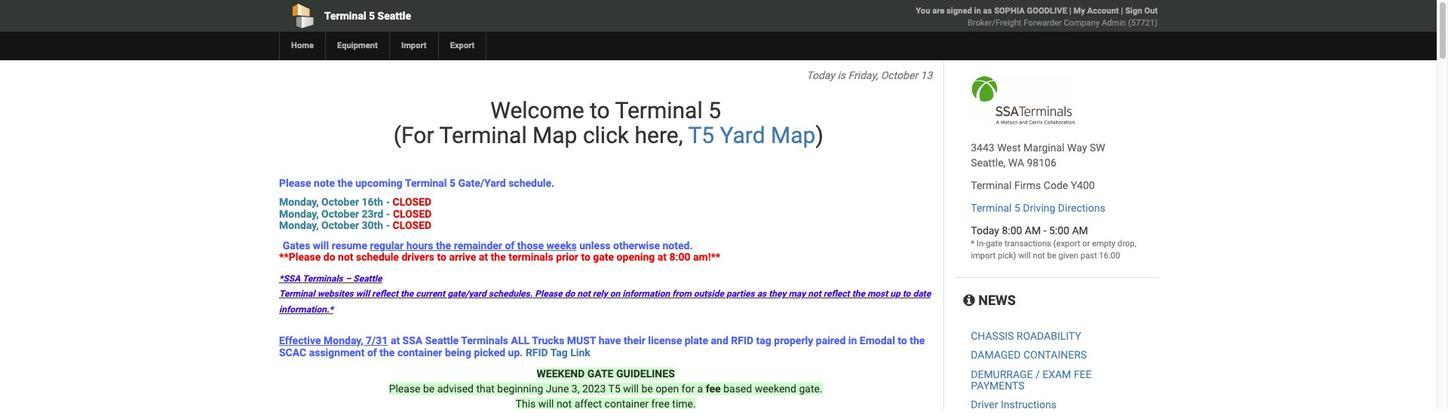 Task type: locate. For each thing, give the bounding box(es) containing it.
0 horizontal spatial |
[[1070, 6, 1072, 16]]

gate left opening
[[593, 251, 614, 263]]

directions
[[1058, 202, 1106, 214]]

terminals inside *ssa terminals – seattle terminal websites will reflect the current gate/yard schedules. please do not rely on information from outside parties as they may not reflect the most up to date information.*
[[302, 274, 343, 285]]

the right note
[[338, 177, 353, 189]]

friday,
[[848, 69, 878, 81]]

equipment link
[[325, 32, 389, 60]]

unless
[[579, 240, 611, 252]]

t5 left yard
[[688, 122, 715, 149]]

not up –
[[338, 251, 353, 263]]

0 horizontal spatial be
[[423, 383, 435, 395]]

of
[[505, 240, 515, 252], [367, 347, 377, 359]]

*
[[971, 239, 975, 249]]

2 horizontal spatial be
[[1047, 251, 1057, 261]]

to right prior on the bottom left
[[581, 251, 591, 263]]

1 horizontal spatial |
[[1121, 6, 1123, 16]]

license
[[648, 335, 682, 347]]

0 vertical spatial 8:00
[[1002, 225, 1022, 237]]

home link
[[279, 32, 325, 60]]

do right **please
[[323, 251, 335, 263]]

weekend
[[537, 368, 585, 380]]

firms
[[1015, 180, 1041, 192]]

1 vertical spatial gate
[[593, 251, 614, 263]]

0 horizontal spatial as
[[757, 289, 767, 300]]

rfid right up. at the bottom left of the page
[[526, 347, 548, 359]]

5 left gate/yard
[[450, 177, 456, 189]]

am up transactions
[[1025, 225, 1041, 237]]

0 vertical spatial terminals
[[302, 274, 343, 285]]

you
[[916, 6, 930, 16]]

will down transactions
[[1019, 251, 1031, 261]]

schedule.
[[509, 177, 555, 189]]

weekend
[[755, 383, 797, 395]]

driving
[[1023, 202, 1056, 214]]

transactions
[[1005, 239, 1052, 249]]

today inside today                                                                                                                                                                                                                                                                                                                                                                                                                                                                                                                                                                                                                                                                                                           8:00 am - 5:00 am * in-gate transactions (export or empty drop, import pick) will not be given past 16:00
[[971, 225, 1000, 237]]

will inside the weekend gate guidelines please be advised that beginning june 3, 2023 t5 will be open for a fee based weekend gate.
[[623, 383, 639, 395]]

1 closed from the top
[[393, 196, 432, 209]]

payments
[[971, 380, 1025, 392]]

today left is
[[807, 69, 835, 81]]

october up resume
[[321, 220, 359, 232]]

gate inside today                                                                                                                                                                                                                                                                                                                                                                                                                                                                                                                                                                                                                                                                                                           8:00 am - 5:00 am * in-gate transactions (export or empty drop, import pick) will not be given past 16:00
[[986, 239, 1003, 249]]

1 horizontal spatial am
[[1072, 225, 1088, 237]]

export
[[450, 41, 475, 51]]

will down guidelines
[[623, 383, 639, 395]]

0 vertical spatial t5
[[688, 122, 715, 149]]

0 horizontal spatial of
[[367, 347, 377, 359]]

not left "rely"
[[577, 289, 591, 300]]

the left the ssa
[[380, 347, 395, 359]]

rely
[[593, 289, 608, 300]]

0 horizontal spatial am
[[1025, 225, 1041, 237]]

the left the most
[[852, 289, 865, 300]]

2 vertical spatial please
[[389, 383, 421, 395]]

october
[[881, 69, 918, 81], [321, 196, 359, 209], [321, 208, 359, 220], [321, 220, 359, 232]]

may
[[789, 289, 806, 300]]

1 vertical spatial seattle
[[353, 274, 382, 285]]

1 vertical spatial today
[[971, 225, 1000, 237]]

containers
[[1024, 349, 1087, 361]]

1 horizontal spatial t5
[[688, 122, 715, 149]]

1 horizontal spatial 8:00
[[1002, 225, 1022, 237]]

will inside gates will resume regular hours the remainder of those weeks unless otherwise noted. **please do not schedule drivers to arrive at the terminals prior to gate opening at 8:00 am!**
[[313, 240, 329, 252]]

2 map from the left
[[771, 122, 816, 149]]

as left the they
[[757, 289, 767, 300]]

am up or
[[1072, 225, 1088, 237]]

0 horizontal spatial please
[[279, 177, 311, 189]]

please note the upcoming terminal 5 gate/yard schedule. monday, october 16th - closed monday, october 23rd - closed monday, october 30th - closed
[[279, 177, 555, 232]]

signed
[[947, 6, 972, 16]]

out
[[1145, 6, 1158, 16]]

0 vertical spatial of
[[505, 240, 515, 252]]

admin
[[1102, 18, 1126, 28]]

0 horizontal spatial gate
[[593, 251, 614, 263]]

| left 'my'
[[1070, 6, 1072, 16]]

to right "emodal"
[[898, 335, 907, 347]]

0 horizontal spatial reflect
[[372, 289, 398, 300]]

1 horizontal spatial rfid
[[731, 335, 754, 347]]

be
[[1047, 251, 1057, 261], [423, 383, 435, 395], [642, 383, 653, 395]]

8:00 up transactions
[[1002, 225, 1022, 237]]

in right signed on the right top
[[974, 6, 981, 16]]

1 vertical spatial 8:00
[[670, 251, 691, 263]]

1 vertical spatial in
[[849, 335, 857, 347]]

will right websites
[[356, 289, 370, 300]]

terminal 5 seattle
[[324, 10, 411, 22]]

link
[[570, 347, 591, 359]]

import link
[[389, 32, 438, 60]]

0 horizontal spatial at
[[391, 335, 400, 347]]

5 right the here,
[[708, 97, 721, 124]]

please left note
[[279, 177, 311, 189]]

t5
[[688, 122, 715, 149], [608, 383, 621, 395]]

1 horizontal spatial in
[[974, 6, 981, 16]]

today for today                                                                                                                                                                                                                                                                                                                                                                                                                                                                                                                                                                                                                                                                                                           8:00 am - 5:00 am * in-gate transactions (export or empty drop, import pick) will not be given past 16:00
[[971, 225, 1000, 237]]

0 horizontal spatial in
[[849, 335, 857, 347]]

reflect right "may" on the bottom right
[[824, 289, 850, 300]]

gates
[[283, 240, 310, 252]]

1 horizontal spatial map
[[771, 122, 816, 149]]

in right paired
[[849, 335, 857, 347]]

as inside you are signed in as sophia goodlive | my account | sign out broker/freight forwarder company admin (57721)
[[983, 6, 992, 16]]

| left sign
[[1121, 6, 1123, 16]]

map left click at the top
[[533, 122, 577, 149]]

at left the ssa
[[391, 335, 400, 347]]

have
[[599, 335, 621, 347]]

october left 23rd
[[321, 208, 359, 220]]

not inside today                                                                                                                                                                                                                                                                                                                                                                                                                                                                                                                                                                                                                                                                                                           8:00 am - 5:00 am * in-gate transactions (export or empty drop, import pick) will not be given past 16:00
[[1033, 251, 1045, 261]]

to inside *ssa terminals – seattle terminal websites will reflect the current gate/yard schedules. please do not rely on information from outside parties as they may not reflect the most up to date information.*
[[903, 289, 911, 300]]

please down the container
[[389, 383, 421, 395]]

of left those at the bottom left of page
[[505, 240, 515, 252]]

beginning
[[497, 383, 543, 395]]

reflect down schedule
[[372, 289, 398, 300]]

terminal firms code y400
[[971, 180, 1095, 192]]

will inside today                                                                                                                                                                                                                                                                                                                                                                                                                                                                                                                                                                                                                                                                                                           8:00 am - 5:00 am * in-gate transactions (export or empty drop, import pick) will not be given past 16:00
[[1019, 251, 1031, 261]]

being
[[445, 347, 471, 359]]

at right 'arrive'
[[479, 251, 488, 263]]

8:00 left am!**
[[670, 251, 691, 263]]

at right opening
[[658, 251, 667, 263]]

seattle
[[378, 10, 411, 22], [353, 274, 382, 285], [425, 335, 459, 347]]

to left 'arrive'
[[437, 251, 447, 263]]

emodal
[[860, 335, 895, 347]]

8:00
[[1002, 225, 1022, 237], [670, 251, 691, 263]]

1 horizontal spatial gate
[[986, 239, 1003, 249]]

0 horizontal spatial do
[[323, 251, 335, 263]]

0 vertical spatial seattle
[[378, 10, 411, 22]]

2 reflect from the left
[[824, 289, 850, 300]]

information.*
[[279, 304, 333, 315]]

my
[[1074, 6, 1085, 16]]

monday,
[[279, 196, 319, 209], [279, 208, 319, 220], [279, 220, 319, 232], [324, 335, 363, 347]]

info circle image
[[964, 294, 975, 308]]

1 horizontal spatial be
[[642, 383, 653, 395]]

0 vertical spatial in
[[974, 6, 981, 16]]

1 horizontal spatial do
[[565, 289, 575, 300]]

0 horizontal spatial t5
[[608, 383, 621, 395]]

/
[[1036, 369, 1040, 381]]

demurrage
[[971, 369, 1033, 381]]

properly
[[774, 335, 813, 347]]

seattle right –
[[353, 274, 382, 285]]

import
[[401, 41, 427, 51]]

2 vertical spatial seattle
[[425, 335, 459, 347]]

2 horizontal spatial please
[[535, 289, 563, 300]]

advised
[[437, 383, 474, 395]]

today                                                                                                                                                                                                                                                                                                                                                                                                                                                                                                                                                                                                                                                                                                           8:00 am - 5:00 am * in-gate transactions (export or empty drop, import pick) will not be given past 16:00
[[971, 225, 1137, 261]]

to right the up
[[903, 289, 911, 300]]

today for today is friday, october 13
[[807, 69, 835, 81]]

that
[[476, 383, 495, 395]]

do inside *ssa terminals – seattle terminal websites will reflect the current gate/yard schedules. please do not rely on information from outside parties as they may not reflect the most up to date information.*
[[565, 289, 575, 300]]

seattle inside *ssa terminals – seattle terminal websites will reflect the current gate/yard schedules. please do not rely on information from outside parties as they may not reflect the most up to date information.*
[[353, 274, 382, 285]]

0 horizontal spatial today
[[807, 69, 835, 81]]

0 vertical spatial do
[[323, 251, 335, 263]]

tag
[[756, 335, 772, 347]]

1 vertical spatial please
[[535, 289, 563, 300]]

plate
[[685, 335, 708, 347]]

most
[[867, 289, 888, 300]]

seattle right the ssa
[[425, 335, 459, 347]]

the left current
[[401, 289, 414, 300]]

0 horizontal spatial map
[[533, 122, 577, 149]]

gate up import
[[986, 239, 1003, 249]]

today up in-
[[971, 225, 1000, 237]]

of right assignment
[[367, 347, 377, 359]]

0 vertical spatial as
[[983, 6, 992, 16]]

will inside *ssa terminals – seattle terminal websites will reflect the current gate/yard schedules. please do not rely on information from outside parties as they may not reflect the most up to date information.*
[[356, 289, 370, 300]]

rfid tag link
[[526, 347, 593, 359]]

terminals up websites
[[302, 274, 343, 285]]

in
[[974, 6, 981, 16], [849, 335, 857, 347]]

3443 west marginal way sw seattle, wa 98106
[[971, 142, 1106, 169]]

rfid left tag
[[731, 335, 754, 347]]

t5 right 2023 in the left of the page
[[608, 383, 621, 395]]

1 horizontal spatial reflect
[[824, 289, 850, 300]]

5 inside welcome to terminal 5 (for terminal map click here, t5 yard map )
[[708, 97, 721, 124]]

otherwise
[[613, 240, 660, 252]]

guidelines
[[616, 368, 675, 380]]

be down guidelines
[[642, 383, 653, 395]]

1 horizontal spatial please
[[389, 383, 421, 395]]

1 vertical spatial as
[[757, 289, 767, 300]]

8:00 inside today                                                                                                                                                                                                                                                                                                                                                                                                                                                                                                                                                                                                                                                                                                           8:00 am - 5:00 am * in-gate transactions (export or empty drop, import pick) will not be given past 16:00
[[1002, 225, 1022, 237]]

- left 5:00
[[1044, 225, 1047, 237]]

rfid tag link link
[[526, 347, 593, 359]]

to right welcome
[[590, 97, 610, 124]]

welcome
[[491, 97, 584, 124]]

terminal inside *ssa terminals – seattle terminal websites will reflect the current gate/yard schedules. please do not rely on information from outside parties as they may not reflect the most up to date information.*
[[279, 289, 315, 300]]

3 closed from the top
[[393, 220, 432, 232]]

1 vertical spatial t5
[[608, 383, 621, 395]]

here,
[[635, 122, 683, 149]]

seattle inside at ssa seattle terminals all trucks must have their license plate and rfid tag properly paired in emodal to the scac assignment of the container being picked up.
[[425, 335, 459, 347]]

0 vertical spatial gate
[[986, 239, 1003, 249]]

open
[[656, 383, 679, 395]]

0 horizontal spatial terminals
[[302, 274, 343, 285]]

0 vertical spatial today
[[807, 69, 835, 81]]

be left given
[[1047, 251, 1057, 261]]

terminal inside please note the upcoming terminal 5 gate/yard schedule. monday, october 16th - closed monday, october 23rd - closed monday, october 30th - closed
[[405, 177, 447, 189]]

to
[[590, 97, 610, 124], [437, 251, 447, 263], [581, 251, 591, 263], [903, 289, 911, 300], [898, 335, 907, 347]]

1 horizontal spatial at
[[479, 251, 488, 263]]

gate/yard
[[447, 289, 486, 300]]

websites
[[317, 289, 354, 300]]

terminals inside at ssa seattle terminals all trucks must have their license plate and rfid tag properly paired in emodal to the scac assignment of the container being picked up.
[[461, 335, 508, 347]]

5:00
[[1049, 225, 1070, 237]]

remainder
[[454, 240, 502, 252]]

all
[[511, 335, 530, 347]]

as up broker/freight
[[983, 6, 992, 16]]

up.
[[508, 347, 523, 359]]

please inside please note the upcoming terminal 5 gate/yard schedule. monday, october 16th - closed monday, october 23rd - closed monday, october 30th - closed
[[279, 177, 311, 189]]

in inside at ssa seattle terminals all trucks must have their license plate and rfid tag properly paired in emodal to the scac assignment of the container being picked up.
[[849, 335, 857, 347]]

3,
[[572, 383, 580, 395]]

will
[[313, 240, 329, 252], [1019, 251, 1031, 261], [356, 289, 370, 300], [623, 383, 639, 395]]

effective
[[279, 335, 321, 347]]

0 vertical spatial please
[[279, 177, 311, 189]]

23rd
[[362, 208, 384, 220]]

seattle,
[[971, 157, 1006, 169]]

terminals left 'all'
[[461, 335, 508, 347]]

1 horizontal spatial as
[[983, 6, 992, 16]]

1 vertical spatial terminals
[[461, 335, 508, 347]]

closed
[[393, 196, 432, 209], [393, 208, 432, 220], [393, 220, 432, 232]]

(export
[[1054, 239, 1081, 249]]

welcome to terminal 5 (for terminal map click here, t5 yard map )
[[388, 97, 824, 149]]

be left advised
[[423, 383, 435, 395]]

resume
[[332, 240, 367, 252]]

ssa
[[403, 335, 423, 347]]

will right gates
[[313, 240, 329, 252]]

please right schedules.
[[535, 289, 563, 300]]

1 vertical spatial do
[[565, 289, 575, 300]]

click
[[583, 122, 629, 149]]

for
[[682, 383, 695, 395]]

1 horizontal spatial of
[[505, 240, 515, 252]]

1 horizontal spatial terminals
[[461, 335, 508, 347]]

up
[[890, 289, 901, 300]]

gate/yard
[[458, 177, 506, 189]]

seattle up 'import' at top left
[[378, 10, 411, 22]]

not down transactions
[[1033, 251, 1045, 261]]

1 vertical spatial of
[[367, 347, 377, 359]]

0 horizontal spatial 8:00
[[670, 251, 691, 263]]

1 horizontal spatial today
[[971, 225, 1000, 237]]

today
[[807, 69, 835, 81], [971, 225, 1000, 237]]

do left "rely"
[[565, 289, 575, 300]]

map right yard
[[771, 122, 816, 149]]

seattle for at
[[425, 335, 459, 347]]

at
[[479, 251, 488, 263], [658, 251, 667, 263], [391, 335, 400, 347]]

terminal 5 driving directions
[[971, 202, 1106, 214]]



Task type: describe. For each thing, give the bounding box(es) containing it.
terminals
[[509, 251, 553, 263]]

roadability
[[1017, 330, 1082, 342]]

based
[[724, 383, 752, 395]]

0 horizontal spatial rfid
[[526, 347, 548, 359]]

october left 13
[[881, 69, 918, 81]]

chassis roadability damaged containers demurrage / exam fee payments
[[971, 330, 1092, 392]]

current
[[416, 289, 445, 300]]

y400
[[1071, 180, 1095, 192]]

*ssa
[[279, 274, 300, 285]]

marginal
[[1024, 142, 1065, 154]]

news
[[975, 293, 1016, 309]]

the left terminals
[[491, 251, 506, 263]]

sophia
[[994, 6, 1025, 16]]

fee
[[1074, 369, 1092, 381]]

must
[[567, 335, 596, 347]]

2 closed from the top
[[393, 208, 432, 220]]

please inside *ssa terminals – seattle terminal websites will reflect the current gate/yard schedules. please do not rely on information from outside parties as they may not reflect the most up to date information.*
[[535, 289, 563, 300]]

- right 30th
[[386, 220, 390, 232]]

1 reflect from the left
[[372, 289, 398, 300]]

1 | from the left
[[1070, 6, 1072, 16]]

8:00 inside gates will resume regular hours the remainder of those weeks unless otherwise noted. **please do not schedule drivers to arrive at the terminals prior to gate opening at 8:00 am!**
[[670, 251, 691, 263]]

weekend gate guidelines please be advised that beginning june 3, 2023 t5 will be open for a fee based weekend gate.
[[389, 368, 823, 395]]

t5 inside the weekend gate guidelines please be advised that beginning june 3, 2023 t5 will be open for a fee based weekend gate.
[[608, 383, 621, 395]]

import
[[971, 251, 996, 261]]

of inside at ssa seattle terminals all trucks must have their license plate and rfid tag properly paired in emodal to the scac assignment of the container being picked up.
[[367, 347, 377, 359]]

2 | from the left
[[1121, 6, 1123, 16]]

account
[[1088, 6, 1119, 16]]

7/31
[[366, 335, 388, 347]]

of inside gates will resume regular hours the remainder of those weeks unless otherwise noted. **please do not schedule drivers to arrive at the terminals prior to gate opening at 8:00 am!**
[[505, 240, 515, 252]]

16:00
[[1099, 251, 1120, 261]]

rfid inside at ssa seattle terminals all trucks must have their license plate and rfid tag properly paired in emodal to the scac assignment of the container being picked up.
[[731, 335, 754, 347]]

assignment
[[309, 347, 365, 359]]

is
[[838, 69, 846, 81]]

terminal 5 seattle image
[[971, 75, 1076, 125]]

3443
[[971, 142, 995, 154]]

date
[[913, 289, 931, 300]]

2 horizontal spatial at
[[658, 251, 667, 263]]

way
[[1067, 142, 1087, 154]]

june
[[546, 383, 569, 395]]

be inside today                                                                                                                                                                                                                                                                                                                                                                                                                                                                                                                                                                                                                                                                                                           8:00 am - 5:00 am * in-gate transactions (export or empty drop, import pick) will not be given past 16:00
[[1047, 251, 1057, 261]]

noted.
[[663, 240, 693, 252]]

(for
[[394, 122, 434, 149]]

in-
[[977, 239, 986, 249]]

5 up equipment
[[369, 10, 375, 22]]

given
[[1059, 251, 1079, 261]]

trucks
[[532, 335, 565, 347]]

2 am from the left
[[1072, 225, 1088, 237]]

goodlive
[[1027, 6, 1067, 16]]

the inside please note the upcoming terminal 5 gate/yard schedule. monday, october 16th - closed monday, october 23rd - closed monday, october 30th - closed
[[338, 177, 353, 189]]

gate inside gates will resume regular hours the remainder of those weeks unless otherwise noted. **please do not schedule drivers to arrive at the terminals prior to gate opening at 8:00 am!**
[[593, 251, 614, 263]]

tag
[[551, 347, 568, 359]]

- right 23rd
[[386, 208, 390, 220]]

do inside gates will resume regular hours the remainder of those weeks unless otherwise noted. **please do not schedule drivers to arrive at the terminals prior to gate opening at 8:00 am!**
[[323, 251, 335, 263]]

5 left driving
[[1015, 202, 1021, 214]]

scac
[[279, 347, 306, 359]]

the right hours
[[436, 240, 451, 252]]

in inside you are signed in as sophia goodlive | my account | sign out broker/freight forwarder company admin (57721)
[[974, 6, 981, 16]]

opening
[[617, 251, 655, 263]]

to inside at ssa seattle terminals all trucks must have their license plate and rfid tag properly paired in emodal to the scac assignment of the container being picked up.
[[898, 335, 907, 347]]

terminal 5 driving directions link
[[971, 202, 1106, 214]]

west
[[997, 142, 1021, 154]]

**please
[[279, 251, 321, 263]]

forwarder
[[1024, 18, 1062, 28]]

code
[[1044, 180, 1068, 192]]

sign
[[1125, 6, 1142, 16]]

october down note
[[321, 196, 359, 209]]

am!**
[[693, 251, 721, 263]]

please inside the weekend gate guidelines please be advised that beginning june 3, 2023 t5 will be open for a fee based weekend gate.
[[389, 383, 421, 395]]

16th
[[362, 196, 383, 209]]

are
[[933, 6, 945, 16]]

or
[[1083, 239, 1090, 249]]

to inside welcome to terminal 5 (for terminal map click here, t5 yard map )
[[590, 97, 610, 124]]

they
[[769, 289, 786, 300]]

those
[[517, 240, 544, 252]]

a
[[698, 383, 703, 395]]

1 map from the left
[[533, 122, 577, 149]]

2023
[[582, 383, 606, 395]]

home
[[291, 41, 314, 51]]

at inside at ssa seattle terminals all trucks must have their license plate and rfid tag properly paired in emodal to the scac assignment of the container being picked up.
[[391, 335, 400, 347]]

not right "may" on the bottom right
[[808, 289, 821, 300]]

note
[[314, 177, 335, 189]]

- inside today                                                                                                                                                                                                                                                                                                                                                                                                                                                                                                                                                                                                                                                                                                           8:00 am - 5:00 am * in-gate transactions (export or empty drop, import pick) will not be given past 16:00
[[1044, 225, 1047, 237]]

container
[[397, 347, 442, 359]]

damaged
[[971, 349, 1021, 361]]

- right 16th
[[386, 196, 390, 209]]

seattle for terminal
[[378, 10, 411, 22]]

equipment
[[337, 41, 378, 51]]

terminal 5 seattle link
[[279, 0, 632, 32]]

the right "emodal"
[[910, 335, 925, 347]]

export link
[[438, 32, 486, 60]]

1 am from the left
[[1025, 225, 1041, 237]]

–
[[345, 274, 351, 285]]

as inside *ssa terminals – seattle terminal websites will reflect the current gate/yard schedules. please do not rely on information from outside parties as they may not reflect the most up to date information.*
[[757, 289, 767, 300]]

t5 inside welcome to terminal 5 (for terminal map click here, t5 yard map )
[[688, 122, 715, 149]]

today is friday, october 13
[[807, 69, 933, 81]]

broker/freight
[[968, 18, 1022, 28]]

arrive
[[449, 251, 476, 263]]

paired
[[816, 335, 846, 347]]

at ssa seattle terminals all trucks must have their license plate and rfid tag properly paired in emodal to the scac assignment of the container being picked up.
[[279, 335, 925, 359]]

parties
[[726, 289, 755, 300]]

effective monday, 7/31
[[279, 335, 388, 347]]

company
[[1064, 18, 1100, 28]]

on
[[610, 289, 620, 300]]

drivers
[[402, 251, 435, 263]]

not inside gates will resume regular hours the remainder of those weeks unless otherwise noted. **please do not schedule drivers to arrive at the terminals prior to gate opening at 8:00 am!**
[[338, 251, 353, 263]]

past
[[1081, 251, 1097, 261]]

regular
[[370, 240, 404, 252]]

chassis
[[971, 330, 1014, 342]]

demurrage / exam fee payments link
[[971, 369, 1092, 392]]

5 inside please note the upcoming terminal 5 gate/yard schedule. monday, october 16th - closed monday, october 23rd - closed monday, october 30th - closed
[[450, 177, 456, 189]]

outside
[[694, 289, 724, 300]]

gate.
[[799, 383, 823, 395]]



Task type: vqa. For each thing, say whether or not it's contained in the screenshot.
the bottommost as
yes



